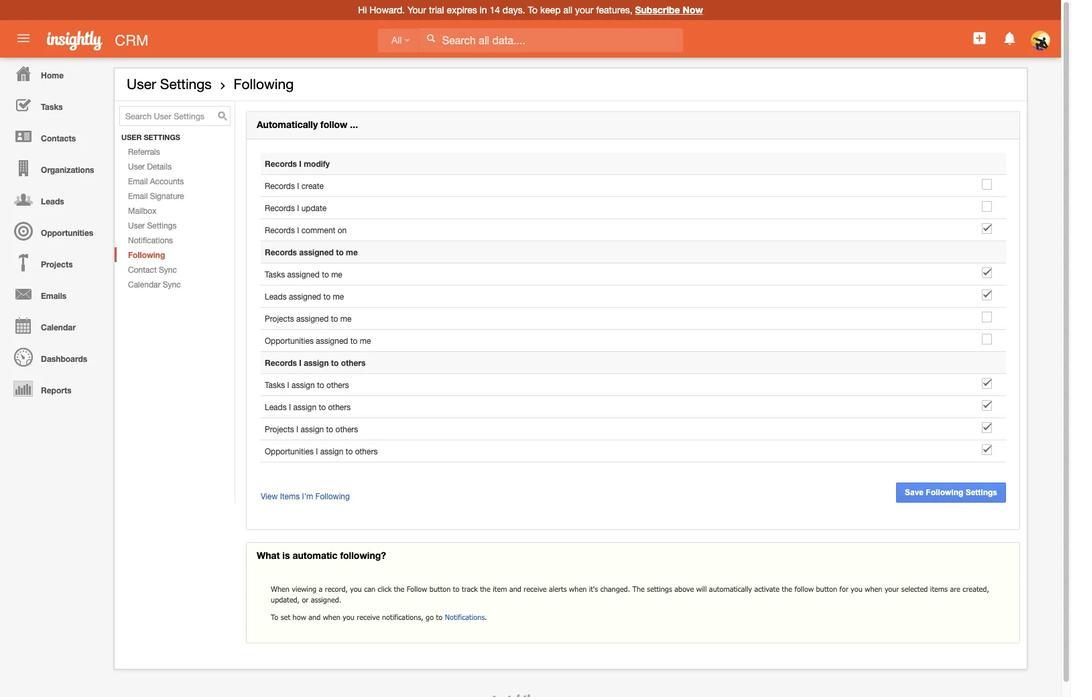 Task type: vqa. For each thing, say whether or not it's contained in the screenshot.
notifications,
yes



Task type: describe. For each thing, give the bounding box(es) containing it.
records i create
[[265, 181, 324, 191]]

mailbox link
[[115, 203, 235, 218]]

0 horizontal spatial notifications link
[[115, 233, 235, 248]]

user
[[121, 133, 142, 142]]

save following settings button
[[897, 483, 1007, 503]]

assign for records
[[304, 358, 329, 368]]

following up automatically
[[234, 76, 294, 92]]

i'm
[[302, 492, 313, 501]]

assign for tasks
[[292, 380, 315, 390]]

are
[[951, 585, 961, 594]]

others for opportunities i assign to others
[[355, 447, 378, 456]]

details
[[147, 162, 172, 171]]

1 horizontal spatial notifications link
[[445, 613, 485, 622]]

it's
[[589, 585, 598, 594]]

user details link
[[115, 159, 235, 174]]

a
[[319, 585, 323, 594]]

records for records i assign to others
[[265, 358, 297, 368]]

records i comment on
[[265, 225, 347, 235]]

1 vertical spatial receive
[[357, 613, 380, 622]]

in
[[480, 4, 487, 15]]

tasks for tasks i assign to others
[[265, 380, 285, 390]]

can
[[364, 585, 376, 594]]

on
[[338, 225, 347, 235]]

save
[[905, 488, 924, 497]]

follow
[[407, 585, 427, 594]]

when
[[271, 585, 290, 594]]

modify
[[304, 159, 330, 168]]

projects for projects
[[41, 260, 73, 269]]

2 button from the left
[[816, 585, 838, 594]]

2 email from the top
[[128, 191, 148, 201]]

above
[[675, 585, 694, 594]]

to up "projects assigned to me"
[[324, 292, 331, 301]]

automatically follow ...
[[257, 119, 358, 130]]

referrals
[[128, 147, 160, 156]]

opportunities for opportunities i assign to others
[[265, 447, 314, 456]]

and inside when viewing a record, you can click the follow button to track the item and receive alerts when it's changed. the settings above will automatically activate the follow button for you when your selected items are created, updated, or assigned.
[[510, 585, 522, 594]]

i for opportunities i assign to others
[[316, 447, 318, 456]]

hi howard. your trial expires in 14 days. to keep all your features, subscribe now
[[358, 4, 703, 15]]

or
[[302, 596, 309, 605]]

how
[[293, 613, 306, 622]]

assigned for records
[[299, 248, 334, 257]]

settings
[[647, 585, 673, 594]]

follow inside when viewing a record, you can click the follow button to track the item and receive alerts when it's changed. the settings above will automatically activate the follow button for you when your selected items are created, updated, or assigned.
[[795, 585, 814, 594]]

leads link
[[3, 184, 107, 215]]

3 the from the left
[[782, 585, 793, 594]]

0 vertical spatial settings
[[160, 76, 212, 92]]

automatic
[[293, 550, 338, 561]]

records for records i comment on
[[265, 225, 295, 235]]

contact sync link
[[115, 262, 235, 277]]

to down records i assign to others
[[317, 380, 324, 390]]

projects link
[[3, 247, 107, 278]]

assigned for tasks
[[287, 270, 320, 279]]

view items i'm following link
[[261, 492, 350, 501]]

dashboards link
[[3, 341, 107, 373]]

assigned.
[[311, 596, 342, 605]]

to inside when viewing a record, you can click the follow button to track the item and receive alerts when it's changed. the settings above will automatically activate the follow button for you when your selected items are created, updated, or assigned.
[[453, 585, 460, 594]]

leads for leads
[[41, 196, 64, 206]]

email signature link
[[115, 188, 235, 203]]

organizations
[[41, 165, 94, 174]]

emails
[[41, 291, 67, 300]]

1 horizontal spatial notifications
[[445, 613, 485, 622]]

trial
[[429, 4, 444, 15]]

all
[[564, 4, 573, 15]]

records i update
[[265, 203, 327, 213]]

selected
[[902, 585, 928, 594]]

tasks i assign to others
[[265, 380, 349, 390]]

tasks link
[[3, 89, 107, 121]]

to up records i assign to others
[[351, 336, 358, 345]]

0 vertical spatial follow
[[321, 119, 348, 130]]

Search User Settings text field
[[119, 106, 231, 126]]

...
[[350, 119, 358, 130]]

0 horizontal spatial to
[[271, 613, 278, 622]]

comment
[[302, 225, 336, 235]]

i for records i assign to others
[[299, 358, 302, 368]]

to down on
[[336, 248, 344, 257]]

0 horizontal spatial when
[[323, 613, 341, 622]]

i for projects i assign to others
[[296, 425, 299, 434]]

settings inside button
[[966, 488, 998, 497]]

to set how and when you receive notifications, go to notifications .
[[271, 613, 487, 622]]

calendar link
[[3, 310, 107, 341]]

1 button from the left
[[430, 585, 451, 594]]

viewing
[[292, 585, 317, 594]]

following inside button
[[926, 488, 964, 497]]

Search all data.... text field
[[419, 28, 683, 52]]

alerts
[[549, 585, 567, 594]]

2 the from the left
[[480, 585, 491, 594]]

subscribe now link
[[635, 4, 703, 15]]

to down records assigned to me
[[322, 270, 329, 279]]

emails link
[[3, 278, 107, 310]]

records i assign to others
[[265, 358, 366, 368]]

settings
[[144, 133, 180, 142]]

projects i assign to others
[[265, 425, 358, 434]]

projects assigned to me
[[265, 314, 352, 323]]

items
[[931, 585, 948, 594]]

organizations link
[[3, 152, 107, 184]]

0 vertical spatial sync
[[159, 265, 177, 274]]

keep
[[540, 4, 561, 15]]

referrals link
[[115, 144, 235, 159]]

1 horizontal spatial to
[[528, 4, 538, 15]]

to up opportunities assigned to me
[[331, 314, 338, 323]]

others for records i assign to others
[[341, 358, 366, 368]]

hi
[[358, 4, 367, 15]]

opportunities assigned to me
[[265, 336, 371, 345]]

is
[[283, 550, 290, 561]]

days.
[[503, 4, 525, 15]]

records assigned to me
[[265, 248, 358, 257]]

record,
[[325, 585, 348, 594]]

opportunities for opportunities assigned to me
[[265, 336, 314, 345]]

i for tasks i assign to others
[[287, 380, 289, 390]]

created,
[[963, 585, 990, 594]]

you right for
[[851, 585, 863, 594]]

records for records i create
[[265, 181, 295, 191]]

updated,
[[271, 596, 300, 605]]

1 vertical spatial following link
[[115, 248, 235, 262]]

leads i assign to others
[[265, 402, 351, 412]]

i for records i modify
[[299, 159, 302, 168]]

notifications inside user settings referrals user details email accounts email signature mailbox user settings notifications following contact sync calendar sync
[[128, 235, 173, 245]]

item
[[493, 585, 507, 594]]

0 vertical spatial your
[[575, 4, 594, 15]]

to up opportunities i assign to others
[[326, 425, 333, 434]]

signature
[[150, 191, 184, 201]]

your inside when viewing a record, you can click the follow button to track the item and receive alerts when it's changed. the settings above will automatically activate the follow button for you when your selected items are created, updated, or assigned.
[[885, 585, 900, 594]]



Task type: locate. For each thing, give the bounding box(es) containing it.
contacts link
[[3, 121, 107, 152]]

opportunities down "projects assigned to me"
[[265, 336, 314, 345]]

email up mailbox
[[128, 191, 148, 201]]

you left can
[[350, 585, 362, 594]]

0 vertical spatial to
[[528, 4, 538, 15]]

1 vertical spatial settings
[[147, 221, 177, 230]]

howard.
[[370, 4, 405, 15]]

following inside user settings referrals user details email accounts email signature mailbox user settings notifications following contact sync calendar sync
[[128, 250, 165, 260]]

leads down tasks assigned to me
[[265, 292, 287, 301]]

0 horizontal spatial notifications
[[128, 235, 173, 245]]

1 vertical spatial leads
[[265, 292, 287, 301]]

1 records from the top
[[265, 159, 297, 168]]

1 vertical spatial and
[[309, 613, 321, 622]]

i for leads i assign to others
[[289, 402, 291, 412]]

i left create
[[297, 181, 299, 191]]

will
[[697, 585, 707, 594]]

your
[[575, 4, 594, 15], [885, 585, 900, 594]]

user settings link down "email signature" link
[[115, 218, 235, 233]]

leads for leads i assign to others
[[265, 402, 287, 412]]

the left "item" at the bottom of the page
[[480, 585, 491, 594]]

and right "item" at the bottom of the page
[[510, 585, 522, 594]]

the right activate
[[782, 585, 793, 594]]

settings inside user settings referrals user details email accounts email signature mailbox user settings notifications following contact sync calendar sync
[[147, 221, 177, 230]]

None checkbox
[[982, 179, 993, 190], [982, 223, 993, 234], [982, 334, 993, 345], [982, 423, 993, 433], [982, 445, 993, 455], [982, 179, 993, 190], [982, 223, 993, 234], [982, 334, 993, 345], [982, 423, 993, 433], [982, 445, 993, 455]]

assign for leads
[[293, 402, 317, 412]]

following?
[[340, 550, 386, 561]]

dashboards
[[41, 354, 87, 363]]

0 vertical spatial calendar
[[128, 280, 161, 289]]

records up records i create
[[265, 159, 297, 168]]

tasks assigned to me
[[265, 270, 343, 279]]

view items i'm following
[[261, 492, 350, 501]]

automatically
[[709, 585, 752, 594]]

1 vertical spatial notifications link
[[445, 613, 485, 622]]

me for projects assigned to me
[[340, 314, 352, 323]]

0 vertical spatial notifications
[[128, 235, 173, 245]]

0 vertical spatial leads
[[41, 196, 64, 206]]

i left comment
[[297, 225, 299, 235]]

notifications
[[128, 235, 173, 245], [445, 613, 485, 622]]

2 records from the top
[[265, 181, 295, 191]]

subscribe
[[635, 4, 680, 15]]

me down on
[[346, 248, 358, 257]]

assign
[[304, 358, 329, 368], [292, 380, 315, 390], [293, 402, 317, 412], [301, 425, 324, 434], [320, 447, 344, 456]]

0 horizontal spatial and
[[309, 613, 321, 622]]

you
[[350, 585, 362, 594], [851, 585, 863, 594], [343, 613, 355, 622]]

others up opportunities i assign to others
[[336, 425, 358, 434]]

tasks for tasks assigned to me
[[265, 270, 285, 279]]

view
[[261, 492, 278, 501]]

home link
[[3, 58, 107, 89]]

to up "projects i assign to others"
[[319, 402, 326, 412]]

receive down can
[[357, 613, 380, 622]]

assign down "projects i assign to others"
[[320, 447, 344, 456]]

1 vertical spatial notifications
[[445, 613, 485, 622]]

assign up leads i assign to others
[[292, 380, 315, 390]]

others for tasks i assign to others
[[327, 380, 349, 390]]

go
[[426, 613, 434, 622]]

following right the "save"
[[926, 488, 964, 497]]

changed.
[[601, 585, 630, 594]]

your left selected
[[885, 585, 900, 594]]

None checkbox
[[982, 201, 993, 212], [982, 268, 993, 278], [982, 290, 993, 300], [982, 312, 993, 323], [982, 378, 993, 389], [982, 400, 993, 411], [982, 201, 993, 212], [982, 268, 993, 278], [982, 290, 993, 300], [982, 312, 993, 323], [982, 378, 993, 389], [982, 400, 993, 411]]

records down records i update
[[265, 225, 295, 235]]

records i modify
[[265, 159, 330, 168]]

crm
[[115, 32, 149, 49]]

1 vertical spatial tasks
[[265, 270, 285, 279]]

0 vertical spatial and
[[510, 585, 522, 594]]

leads inside "link"
[[41, 196, 64, 206]]

1 horizontal spatial button
[[816, 585, 838, 594]]

following
[[234, 76, 294, 92], [128, 250, 165, 260], [926, 488, 964, 497], [316, 492, 350, 501]]

me for opportunities assigned to me
[[360, 336, 371, 345]]

tasks
[[41, 102, 63, 111], [265, 270, 285, 279], [265, 380, 285, 390]]

me for records assigned to me
[[346, 248, 358, 257]]

follow right activate
[[795, 585, 814, 594]]

projects down leads assigned to me at left top
[[265, 314, 294, 323]]

notifications link up contact sync link
[[115, 233, 235, 248]]

assigned down comment
[[299, 248, 334, 257]]

assign down tasks i assign to others
[[293, 402, 317, 412]]

2 vertical spatial settings
[[966, 488, 998, 497]]

1 horizontal spatial follow
[[795, 585, 814, 594]]

calendar up dashboards link
[[41, 323, 76, 332]]

accounts
[[150, 176, 184, 186]]

assigned up records i assign to others
[[316, 336, 348, 345]]

0 horizontal spatial follow
[[321, 119, 348, 130]]

now
[[683, 4, 703, 15]]

to
[[336, 248, 344, 257], [322, 270, 329, 279], [324, 292, 331, 301], [331, 314, 338, 323], [351, 336, 358, 345], [331, 358, 339, 368], [317, 380, 324, 390], [319, 402, 326, 412], [326, 425, 333, 434], [346, 447, 353, 456], [453, 585, 460, 594], [436, 613, 443, 622]]

and right how
[[309, 613, 321, 622]]

to left track
[[453, 585, 460, 594]]

projects
[[41, 260, 73, 269], [265, 314, 294, 323], [265, 425, 294, 434]]

1 vertical spatial email
[[128, 191, 148, 201]]

your
[[408, 4, 427, 15]]

me for leads assigned to me
[[333, 292, 344, 301]]

user settings link
[[127, 76, 212, 92], [115, 218, 235, 233]]

1 horizontal spatial calendar
[[128, 280, 161, 289]]

tasks up leads assigned to me at left top
[[265, 270, 285, 279]]

user settings referrals user details email accounts email signature mailbox user settings notifications following contact sync calendar sync
[[121, 133, 184, 289]]

what
[[257, 550, 280, 561]]

to left keep
[[528, 4, 538, 15]]

tasks for tasks
[[41, 102, 63, 111]]

assign down opportunities assigned to me
[[304, 358, 329, 368]]

me up opportunities assigned to me
[[340, 314, 352, 323]]

leads down tasks i assign to others
[[265, 402, 287, 412]]

following link up calendar sync link
[[115, 248, 235, 262]]

others for leads i assign to others
[[328, 402, 351, 412]]

0 vertical spatial following link
[[234, 76, 294, 92]]

assigned
[[299, 248, 334, 257], [287, 270, 320, 279], [289, 292, 321, 301], [296, 314, 329, 323], [316, 336, 348, 345]]

tasks up leads i assign to others
[[265, 380, 285, 390]]

assigned for opportunities
[[316, 336, 348, 345]]

2 horizontal spatial when
[[865, 585, 883, 594]]

contact
[[128, 265, 157, 274]]

user down referrals
[[128, 162, 145, 171]]

1 vertical spatial your
[[885, 585, 900, 594]]

records for records i update
[[265, 203, 295, 213]]

projects up emails link
[[41, 260, 73, 269]]

sync down contact sync link
[[163, 280, 181, 289]]

to
[[528, 4, 538, 15], [271, 613, 278, 622]]

calendar
[[128, 280, 161, 289], [41, 323, 76, 332]]

projects inside 'link'
[[41, 260, 73, 269]]

0 vertical spatial tasks
[[41, 102, 63, 111]]

expires
[[447, 4, 477, 15]]

2 vertical spatial tasks
[[265, 380, 285, 390]]

email
[[128, 176, 148, 186], [128, 191, 148, 201]]

i left update
[[297, 203, 299, 213]]

others down records i assign to others
[[327, 380, 349, 390]]

activate
[[755, 585, 780, 594]]

following link
[[234, 76, 294, 92], [115, 248, 235, 262]]

0 vertical spatial receive
[[524, 585, 547, 594]]

follow
[[321, 119, 348, 130], [795, 585, 814, 594]]

calendar inside user settings referrals user details email accounts email signature mailbox user settings notifications following contact sync calendar sync
[[128, 280, 161, 289]]

i left modify
[[299, 159, 302, 168]]

notifications down track
[[445, 613, 485, 622]]

1 vertical spatial opportunities
[[265, 336, 314, 345]]

2 vertical spatial projects
[[265, 425, 294, 434]]

6 records from the top
[[265, 358, 297, 368]]

1 horizontal spatial your
[[885, 585, 900, 594]]

1 horizontal spatial and
[[510, 585, 522, 594]]

button right "follow"
[[430, 585, 451, 594]]

2 vertical spatial opportunities
[[265, 447, 314, 456]]

user down crm
[[127, 76, 156, 92]]

assigned down tasks assigned to me
[[289, 292, 321, 301]]

assign down leads i assign to others
[[301, 425, 324, 434]]

0 horizontal spatial receive
[[357, 613, 380, 622]]

0 horizontal spatial button
[[430, 585, 451, 594]]

automatically
[[257, 119, 318, 130]]

email down details on the top of the page
[[128, 176, 148, 186]]

2 vertical spatial user
[[128, 221, 145, 230]]

navigation
[[0, 58, 107, 404]]

when
[[569, 585, 587, 594], [865, 585, 883, 594], [323, 613, 341, 622]]

1 horizontal spatial the
[[480, 585, 491, 594]]

opportunities down "projects i assign to others"
[[265, 447, 314, 456]]

save following settings
[[905, 488, 998, 497]]

i down tasks i assign to others
[[289, 402, 291, 412]]

i up leads i assign to others
[[287, 380, 289, 390]]

receive inside when viewing a record, you can click the follow button to track the item and receive alerts when it's changed. the settings above will automatically activate the follow button for you when your selected items are created, updated, or assigned.
[[524, 585, 547, 594]]

what is automatic following?
[[257, 550, 386, 561]]

me for tasks assigned to me
[[331, 270, 343, 279]]

0 horizontal spatial calendar
[[41, 323, 76, 332]]

notifications up the contact at top
[[128, 235, 173, 245]]

leads up opportunities link
[[41, 196, 64, 206]]

to right go
[[436, 613, 443, 622]]

records for records assigned to me
[[265, 248, 297, 257]]

user
[[127, 76, 156, 92], [128, 162, 145, 171], [128, 221, 145, 230]]

.
[[485, 613, 487, 622]]

track
[[462, 585, 478, 594]]

1 the from the left
[[394, 585, 405, 594]]

opportunities up projects 'link' on the left
[[41, 228, 93, 237]]

to left set
[[271, 613, 278, 622]]

1 vertical spatial projects
[[265, 314, 294, 323]]

1 vertical spatial user
[[128, 162, 145, 171]]

the
[[633, 585, 645, 594]]

0 vertical spatial projects
[[41, 260, 73, 269]]

projects for projects assigned to me
[[265, 314, 294, 323]]

assign for projects
[[301, 425, 324, 434]]

records down records i create
[[265, 203, 295, 213]]

others down opportunities assigned to me
[[341, 358, 366, 368]]

reports
[[41, 386, 71, 395]]

i for records i create
[[297, 181, 299, 191]]

0 vertical spatial user
[[127, 76, 156, 92]]

2 vertical spatial leads
[[265, 402, 287, 412]]

following up the contact at top
[[128, 250, 165, 260]]

me up records i assign to others
[[360, 336, 371, 345]]

1 vertical spatial to
[[271, 613, 278, 622]]

assigned for leads
[[289, 292, 321, 301]]

opportunities link
[[3, 215, 107, 247]]

records for records i modify
[[265, 159, 297, 168]]

button left for
[[816, 585, 838, 594]]

user settings link up search user settings text field
[[127, 76, 212, 92]]

calendar inside calendar 'link'
[[41, 323, 76, 332]]

the right click
[[394, 585, 405, 594]]

when right for
[[865, 585, 883, 594]]

0 vertical spatial opportunities
[[41, 228, 93, 237]]

when left it's
[[569, 585, 587, 594]]

create
[[302, 181, 324, 191]]

i down leads i assign to others
[[296, 425, 299, 434]]

notifications image
[[1002, 30, 1018, 46]]

leads for leads assigned to me
[[265, 292, 287, 301]]

3 records from the top
[[265, 203, 295, 213]]

1 vertical spatial user settings link
[[115, 218, 235, 233]]

2 horizontal spatial the
[[782, 585, 793, 594]]

home
[[41, 70, 64, 80]]

notifications,
[[382, 613, 424, 622]]

me
[[346, 248, 358, 257], [331, 270, 343, 279], [333, 292, 344, 301], [340, 314, 352, 323], [360, 336, 371, 345]]

leads
[[41, 196, 64, 206], [265, 292, 287, 301], [265, 402, 287, 412]]

0 horizontal spatial the
[[394, 585, 405, 594]]

opportunities
[[41, 228, 93, 237], [265, 336, 314, 345], [265, 447, 314, 456]]

1 horizontal spatial when
[[569, 585, 587, 594]]

i for records i comment on
[[297, 225, 299, 235]]

assigned up leads assigned to me at left top
[[287, 270, 320, 279]]

records up records i update
[[265, 181, 295, 191]]

assigned for projects
[[296, 314, 329, 323]]

navigation containing home
[[0, 58, 107, 404]]

to down opportunities assigned to me
[[331, 358, 339, 368]]

tasks up contacts link
[[41, 102, 63, 111]]

4 records from the top
[[265, 225, 295, 235]]

following link up automatically
[[234, 76, 294, 92]]

set
[[281, 613, 290, 622]]

user settings
[[127, 76, 212, 92]]

5 records from the top
[[265, 248, 297, 257]]

you down record,
[[343, 613, 355, 622]]

1 vertical spatial sync
[[163, 280, 181, 289]]

notifications link down track
[[445, 613, 485, 622]]

the
[[394, 585, 405, 594], [480, 585, 491, 594], [782, 585, 793, 594]]

following right i'm
[[316, 492, 350, 501]]

email accounts link
[[115, 174, 235, 188]]

assigned up opportunities assigned to me
[[296, 314, 329, 323]]

me up "projects assigned to me"
[[333, 292, 344, 301]]

0 vertical spatial notifications link
[[115, 233, 235, 248]]

me down records assigned to me
[[331, 270, 343, 279]]

when down assigned.
[[323, 613, 341, 622]]

1 horizontal spatial receive
[[524, 585, 547, 594]]

records up tasks i assign to others
[[265, 358, 297, 368]]

14
[[490, 4, 500, 15]]

your right the 'all'
[[575, 4, 594, 15]]

records
[[265, 159, 297, 168], [265, 181, 295, 191], [265, 203, 295, 213], [265, 225, 295, 235], [265, 248, 297, 257], [265, 358, 297, 368]]

opportunities for opportunities
[[41, 228, 93, 237]]

i for records i update
[[297, 203, 299, 213]]

opportunities i assign to others
[[265, 447, 378, 456]]

projects for projects i assign to others
[[265, 425, 294, 434]]

all
[[392, 35, 402, 46]]

0 vertical spatial email
[[128, 176, 148, 186]]

for
[[840, 585, 849, 594]]

i up tasks i assign to others
[[299, 358, 302, 368]]

white image
[[426, 34, 436, 43]]

click
[[378, 585, 392, 594]]

others down "projects i assign to others"
[[355, 447, 378, 456]]

to down "projects i assign to others"
[[346, 447, 353, 456]]

1 vertical spatial calendar
[[41, 323, 76, 332]]

receive left alerts
[[524, 585, 547, 594]]

reports link
[[3, 373, 107, 404]]

others for projects i assign to others
[[336, 425, 358, 434]]

0 horizontal spatial your
[[575, 4, 594, 15]]

user down mailbox
[[128, 221, 145, 230]]

contacts
[[41, 133, 76, 143]]

calendar down the contact at top
[[128, 280, 161, 289]]

mailbox
[[128, 206, 157, 215]]

0 vertical spatial user settings link
[[127, 76, 212, 92]]

1 vertical spatial follow
[[795, 585, 814, 594]]

sync up calendar sync link
[[159, 265, 177, 274]]

projects down leads i assign to others
[[265, 425, 294, 434]]

leads assigned to me
[[265, 292, 344, 301]]

items
[[280, 492, 300, 501]]

1 email from the top
[[128, 176, 148, 186]]

follow left ... on the top left of the page
[[321, 119, 348, 130]]

others up "projects i assign to others"
[[328, 402, 351, 412]]

assign for opportunities
[[320, 447, 344, 456]]

records up tasks assigned to me
[[265, 248, 297, 257]]



